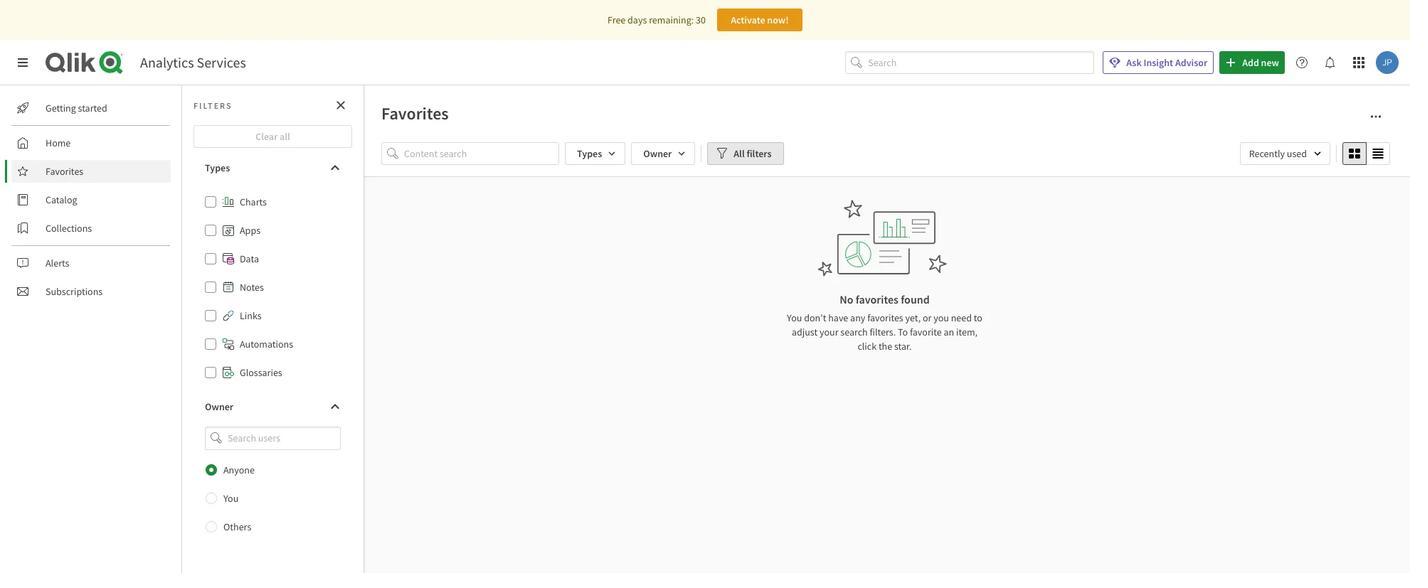 Task type: describe. For each thing, give the bounding box(es) containing it.
filters region
[[381, 139, 1393, 168]]

navigation pane element
[[0, 91, 181, 309]]

analytics services
[[140, 53, 246, 71]]

add
[[1243, 56, 1259, 69]]

an
[[944, 326, 954, 339]]

owner for the leftmost owner dropdown button
[[205, 401, 233, 413]]

adjust
[[792, 326, 818, 339]]

activate
[[731, 14, 765, 26]]

your
[[820, 326, 839, 339]]

filters
[[194, 100, 232, 111]]

don't
[[804, 312, 827, 325]]

you inside owner option group
[[223, 492, 239, 505]]

1 vertical spatial types
[[205, 162, 230, 174]]

favorites link
[[11, 160, 171, 183]]

Search users text field
[[225, 427, 324, 450]]

Recently used field
[[1240, 142, 1331, 165]]

click
[[858, 340, 877, 353]]

insight
[[1144, 56, 1174, 69]]

recently
[[1249, 147, 1285, 160]]

Search text field
[[868, 51, 1095, 74]]

need
[[951, 312, 972, 325]]

to
[[974, 312, 983, 325]]

types inside filters 'region'
[[577, 147, 602, 160]]

anyone
[[223, 464, 255, 477]]

yet,
[[906, 312, 921, 325]]

0 horizontal spatial owner button
[[194, 396, 352, 418]]

analytics services element
[[140, 53, 246, 71]]

owner for top owner dropdown button
[[643, 147, 672, 160]]

any
[[850, 312, 866, 325]]

no
[[840, 292, 854, 307]]

item,
[[956, 326, 978, 339]]

started
[[78, 102, 107, 115]]

to
[[898, 326, 908, 339]]

owner option group
[[194, 456, 352, 541]]

home
[[46, 137, 71, 149]]

the
[[879, 340, 893, 353]]

0 vertical spatial owner button
[[631, 142, 695, 165]]

Content search text field
[[404, 142, 559, 165]]

1 horizontal spatial favorites
[[381, 102, 449, 125]]

0 vertical spatial favorites
[[856, 292, 899, 307]]

types button for the leftmost owner dropdown button
[[194, 157, 352, 179]]

1 vertical spatial favorites
[[868, 312, 904, 325]]

analytics
[[140, 53, 194, 71]]

subscriptions
[[46, 285, 103, 298]]

you
[[934, 312, 949, 325]]

activate now! link
[[717, 9, 803, 31]]

catalog
[[46, 194, 77, 206]]

activate now!
[[731, 14, 789, 26]]

new
[[1261, 56, 1280, 69]]

have
[[829, 312, 849, 325]]

collections link
[[11, 217, 171, 240]]

no favorites found you don't have any favorites yet, or you need to adjust your search filters. to favorite an item, click the star.
[[787, 292, 983, 353]]

all filters button
[[708, 142, 784, 165]]



Task type: vqa. For each thing, say whether or not it's contained in the screenshot.
the Group
no



Task type: locate. For each thing, give the bounding box(es) containing it.
owner button
[[631, 142, 695, 165], [194, 396, 352, 418]]

favorites
[[381, 102, 449, 125], [46, 165, 83, 178]]

favorites up the any
[[856, 292, 899, 307]]

others
[[223, 521, 251, 533]]

favorites
[[856, 292, 899, 307], [868, 312, 904, 325]]

switch view group
[[1343, 142, 1391, 165]]

getting
[[46, 102, 76, 115]]

you inside no favorites found you don't have any favorites yet, or you need to adjust your search filters. to favorite an item, click the star.
[[787, 312, 802, 325]]

types button inside filters 'region'
[[565, 142, 626, 165]]

0 horizontal spatial types
[[205, 162, 230, 174]]

all
[[734, 147, 745, 160]]

apps
[[240, 224, 260, 237]]

0 horizontal spatial you
[[223, 492, 239, 505]]

1 vertical spatial favorites
[[46, 165, 83, 178]]

0 vertical spatial types
[[577, 147, 602, 160]]

favorites inside navigation pane 'element'
[[46, 165, 83, 178]]

owner
[[643, 147, 672, 160], [205, 401, 233, 413]]

more actions image
[[1371, 111, 1382, 122]]

0 vertical spatial owner
[[643, 147, 672, 160]]

catalog link
[[11, 189, 171, 211]]

you
[[787, 312, 802, 325], [223, 492, 239, 505]]

services
[[197, 53, 246, 71]]

notes
[[240, 281, 264, 294]]

data
[[240, 253, 259, 265]]

1 vertical spatial owner
[[205, 401, 233, 413]]

close sidebar menu image
[[17, 57, 28, 68]]

james peterson image
[[1376, 51, 1399, 74]]

0 vertical spatial favorites
[[381, 102, 449, 125]]

all filters
[[734, 147, 772, 160]]

collections
[[46, 222, 92, 235]]

free
[[608, 14, 626, 26]]

glossaries
[[240, 367, 282, 379]]

ask insight advisor button
[[1103, 51, 1214, 74]]

filters.
[[870, 326, 896, 339]]

0 horizontal spatial favorites
[[46, 165, 83, 178]]

30
[[696, 14, 706, 26]]

charts
[[240, 196, 267, 209]]

1 horizontal spatial you
[[787, 312, 802, 325]]

alerts
[[46, 257, 69, 270]]

advisor
[[1176, 56, 1208, 69]]

ask
[[1127, 56, 1142, 69]]

owner inside filters 'region'
[[643, 147, 672, 160]]

recently used
[[1249, 147, 1307, 160]]

add new button
[[1220, 51, 1285, 74]]

ask insight advisor
[[1127, 56, 1208, 69]]

used
[[1287, 147, 1307, 160]]

star.
[[895, 340, 912, 353]]

types button for top owner dropdown button
[[565, 142, 626, 165]]

favorite
[[910, 326, 942, 339]]

add new
[[1243, 56, 1280, 69]]

1 horizontal spatial owner
[[643, 147, 672, 160]]

getting started
[[46, 102, 107, 115]]

you up adjust
[[787, 312, 802, 325]]

or
[[923, 312, 932, 325]]

links
[[240, 310, 262, 322]]

favorites up filters.
[[868, 312, 904, 325]]

remaining:
[[649, 14, 694, 26]]

1 vertical spatial owner button
[[194, 396, 352, 418]]

1 vertical spatial you
[[223, 492, 239, 505]]

you up others
[[223, 492, 239, 505]]

getting started link
[[11, 97, 171, 120]]

alerts link
[[11, 252, 171, 275]]

1 horizontal spatial types
[[577, 147, 602, 160]]

types
[[577, 147, 602, 160], [205, 162, 230, 174]]

home link
[[11, 132, 171, 154]]

found
[[901, 292, 930, 307]]

None field
[[194, 427, 352, 450]]

automations
[[240, 338, 293, 351]]

now!
[[767, 14, 789, 26]]

0 horizontal spatial types button
[[194, 157, 352, 179]]

0 horizontal spatial owner
[[205, 401, 233, 413]]

search
[[841, 326, 868, 339]]

types button
[[565, 142, 626, 165], [194, 157, 352, 179]]

subscriptions link
[[11, 280, 171, 303]]

1 horizontal spatial types button
[[565, 142, 626, 165]]

filters
[[747, 147, 772, 160]]

days
[[628, 14, 647, 26]]

searchbar element
[[846, 51, 1095, 74]]

0 vertical spatial you
[[787, 312, 802, 325]]

free days remaining: 30
[[608, 14, 706, 26]]

1 horizontal spatial owner button
[[631, 142, 695, 165]]



